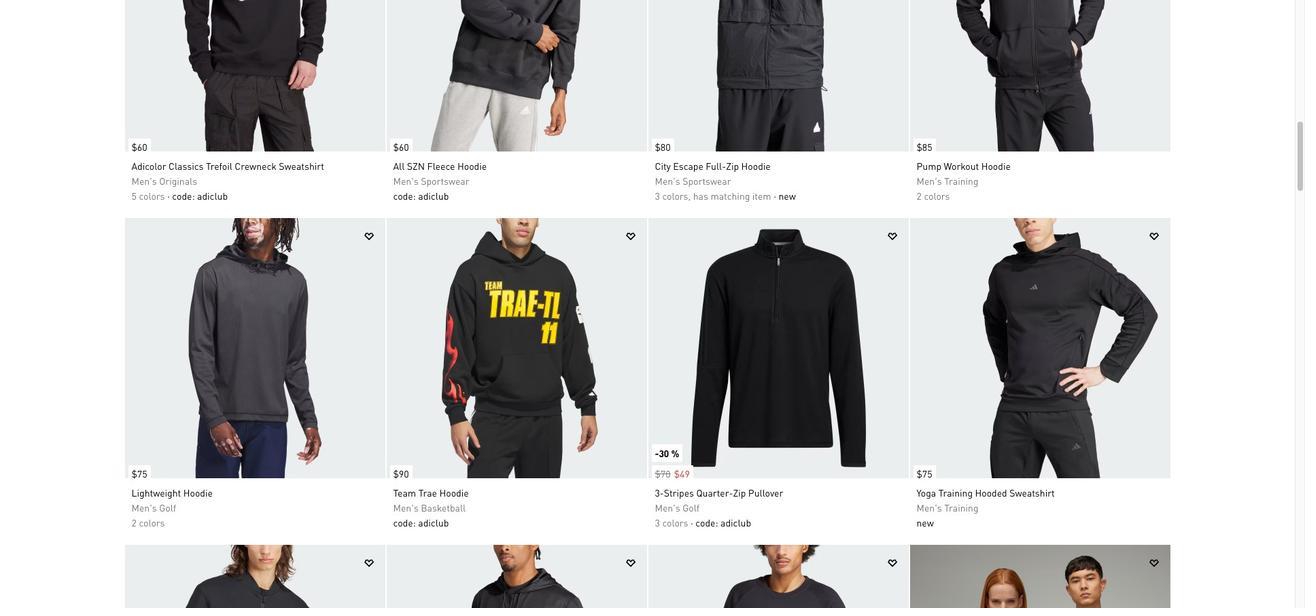 Task type: locate. For each thing, give the bounding box(es) containing it.
code:
[[172, 190, 195, 202], [393, 190, 416, 202], [393, 517, 416, 529], [696, 517, 719, 529]]

lightweight
[[132, 487, 181, 499]]

men's golf black 3-stripes quarter-zip pullover image
[[649, 218, 909, 479]]

1 horizontal spatial sportswear
[[683, 175, 732, 187]]

adiclub down fleece
[[418, 190, 449, 202]]

adiclub down trefoil
[[197, 190, 228, 202]]

· for adicolor classics trefoil crewneck sweatshirt men's originals 5 colors · code: adiclub
[[167, 190, 170, 202]]

$60 link up all
[[387, 132, 413, 155]]

1 horizontal spatial sweatshirt
[[1010, 487, 1055, 499]]

$60 up adicolor
[[132, 141, 147, 153]]

3 inside 3-stripes quarter-zip pullover men's golf 3 colors · code: adiclub
[[655, 517, 660, 529]]

sweatshirt
[[279, 160, 324, 172], [1010, 487, 1055, 499]]

men's originals black trefoil essentials crewneck image
[[649, 545, 909, 609]]

new down yoga
[[917, 517, 934, 529]]

sportswear up "has"
[[683, 175, 732, 187]]

sportswear down fleece
[[421, 175, 470, 187]]

code: down "quarter-"
[[696, 517, 719, 529]]

· inside 3-stripes quarter-zip pullover men's golf 3 colors · code: adiclub
[[691, 517, 694, 529]]

hoodie inside all szn fleece hoodie men's sportswear code: adiclub
[[458, 160, 487, 172]]

1 $60 from the left
[[132, 141, 147, 153]]

2 vertical spatial training
[[945, 502, 979, 514]]

$60
[[132, 141, 147, 153], [393, 141, 409, 153]]

1 vertical spatial zip
[[733, 487, 746, 499]]

1 vertical spatial new
[[917, 517, 934, 529]]

3 down 3- at the right bottom
[[655, 517, 660, 529]]

new right item
[[779, 190, 796, 202]]

men's originals black adicolor classics trefoil crewneck sweatshirt image
[[125, 0, 385, 152]]

1 vertical spatial 2
[[132, 517, 137, 529]]

$75 link up yoga
[[910, 459, 936, 482]]

men's
[[132, 175, 157, 187], [393, 175, 419, 187], [655, 175, 681, 187], [917, 175, 943, 187], [132, 502, 157, 514], [393, 502, 419, 514], [655, 502, 681, 514], [917, 502, 943, 514]]

$60 link up adicolor
[[125, 132, 151, 155]]

hoodie inside city escape full-zip hoodie men's sportswear 3 colors, has matching item · new
[[742, 160, 771, 172]]

· right item
[[774, 190, 777, 202]]

sportswear inside all szn fleece hoodie men's sportswear code: adiclub
[[421, 175, 470, 187]]

colors inside 3-stripes quarter-zip pullover men's golf 3 colors · code: adiclub
[[663, 517, 689, 529]]

men's down all
[[393, 175, 419, 187]]

-30 %
[[655, 448, 680, 460]]

training down hooded
[[945, 502, 979, 514]]

has
[[694, 190, 709, 202]]

code: inside adicolor classics trefoil crewneck sweatshirt men's originals 5 colors · code: adiclub
[[172, 190, 195, 202]]

training right yoga
[[939, 487, 973, 499]]

$60 for all
[[393, 141, 409, 153]]

colors inside lightweight hoodie men's golf 2 colors
[[139, 517, 165, 529]]

men's down 3- at the right bottom
[[655, 502, 681, 514]]

· down stripes
[[691, 517, 694, 529]]

men's basketball black team trae hoodie image
[[387, 218, 647, 479]]

0 horizontal spatial 2
[[132, 517, 137, 529]]

$75 up yoga
[[917, 468, 933, 480]]

sweatshirt right hooded
[[1010, 487, 1055, 499]]

0 horizontal spatial new
[[779, 190, 796, 202]]

0 vertical spatial 3
[[655, 190, 660, 202]]

$80
[[655, 141, 671, 153]]

pullover
[[749, 487, 784, 499]]

code: down 'team'
[[393, 517, 416, 529]]

0 vertical spatial new
[[779, 190, 796, 202]]

3-
[[655, 487, 664, 499]]

$60 link for all
[[387, 132, 413, 155]]

pump workout hoodie men's training 2 colors
[[917, 160, 1011, 202]]

0 vertical spatial 2
[[917, 190, 922, 202]]

1 horizontal spatial $60
[[393, 141, 409, 153]]

men's training black pump workout hoodie image
[[910, 0, 1171, 152]]

zip inside city escape full-zip hoodie men's sportswear 3 colors, has matching item · new
[[726, 160, 739, 172]]

adiclub down "quarter-"
[[721, 517, 752, 529]]

$60 for adicolor
[[132, 141, 147, 153]]

golf inside 3-stripes quarter-zip pullover men's golf 3 colors · code: adiclub
[[683, 502, 700, 514]]

2 $60 link from the left
[[387, 132, 413, 155]]

30
[[659, 448, 669, 460]]

golf down stripes
[[683, 502, 700, 514]]

1 horizontal spatial $75 link
[[910, 459, 936, 482]]

0 horizontal spatial golf
[[159, 502, 176, 514]]

hoodie right workout
[[982, 160, 1011, 172]]

hoodie up basketball at the left bottom of the page
[[440, 487, 469, 499]]

colors down stripes
[[663, 517, 689, 529]]

zip for quarter-
[[733, 487, 746, 499]]

yoga training hooded sweatshirt men's training new
[[917, 487, 1055, 529]]

2 horizontal spatial ·
[[774, 190, 777, 202]]

2 $75 from the left
[[917, 468, 933, 480]]

team
[[393, 487, 416, 499]]

1 $75 link from the left
[[125, 459, 151, 482]]

colors down lightweight on the left
[[139, 517, 165, 529]]

$60 link for adicolor
[[125, 132, 151, 155]]

2 golf from the left
[[683, 502, 700, 514]]

$70
[[655, 468, 671, 480]]

0 vertical spatial zip
[[726, 160, 739, 172]]

code: inside team trae hoodie men's basketball code: adiclub
[[393, 517, 416, 529]]

0 horizontal spatial $75
[[132, 468, 147, 480]]

$60 link
[[125, 132, 151, 155], [387, 132, 413, 155]]

matching
[[711, 190, 750, 202]]

$75
[[132, 468, 147, 480], [917, 468, 933, 480]]

new
[[779, 190, 796, 202], [917, 517, 934, 529]]

1 $75 from the left
[[132, 468, 147, 480]]

$60 up all
[[393, 141, 409, 153]]

3
[[655, 190, 660, 202], [655, 517, 660, 529]]

1 golf from the left
[[159, 502, 176, 514]]

2 down pump
[[917, 190, 922, 202]]

zip left the pullover
[[733, 487, 746, 499]]

new inside city escape full-zip hoodie men's sportswear 3 colors, has matching item · new
[[779, 190, 796, 202]]

· down the originals
[[167, 190, 170, 202]]

adiclub down basketball at the left bottom of the page
[[418, 517, 449, 529]]

colors down pump
[[925, 190, 951, 202]]

men's down yoga
[[917, 502, 943, 514]]

1 horizontal spatial 2
[[917, 190, 922, 202]]

1 vertical spatial sweatshirt
[[1010, 487, 1055, 499]]

sportswear inside city escape full-zip hoodie men's sportswear 3 colors, has matching item · new
[[683, 175, 732, 187]]

city
[[655, 160, 671, 172]]

$75 link up lightweight on the left
[[125, 459, 151, 482]]

2 $75 link from the left
[[910, 459, 936, 482]]

0 horizontal spatial $75 link
[[125, 459, 151, 482]]

golf down lightweight on the left
[[159, 502, 176, 514]]

2
[[917, 190, 922, 202], [132, 517, 137, 529]]

men's down lightweight on the left
[[132, 502, 157, 514]]

1 horizontal spatial $60 link
[[387, 132, 413, 155]]

new inside the yoga training hooded sweatshirt men's training new
[[917, 517, 934, 529]]

$85
[[917, 141, 933, 153]]

$75 link
[[125, 459, 151, 482], [910, 459, 936, 482]]

2 $60 from the left
[[393, 141, 409, 153]]

1 horizontal spatial ·
[[691, 517, 694, 529]]

0 horizontal spatial ·
[[167, 190, 170, 202]]

men's sportswear black city escape full-zip hoodie image
[[649, 0, 909, 152]]

men's training black train essentials seasonal full-zip hoodie image
[[387, 545, 647, 609]]

hoodie up item
[[742, 160, 771, 172]]

0 vertical spatial sweatshirt
[[279, 160, 324, 172]]

sportswear
[[421, 175, 470, 187], [683, 175, 732, 187]]

golf
[[159, 502, 176, 514], [683, 502, 700, 514]]

trefoil
[[206, 160, 233, 172]]

2 3 from the top
[[655, 517, 660, 529]]

0 vertical spatial training
[[945, 175, 979, 187]]

men's inside lightweight hoodie men's golf 2 colors
[[132, 502, 157, 514]]

2 sportswear from the left
[[683, 175, 732, 187]]

colors right 5
[[139, 190, 165, 202]]

sweatshirt right crewneck
[[279, 160, 324, 172]]

zip inside 3-stripes quarter-zip pullover men's golf 3 colors · code: adiclub
[[733, 487, 746, 499]]

code: down the originals
[[172, 190, 195, 202]]

1 sportswear from the left
[[421, 175, 470, 187]]

1 3 from the top
[[655, 190, 660, 202]]

0 horizontal spatial $60 link
[[125, 132, 151, 155]]

yoga
[[917, 487, 937, 499]]

0 horizontal spatial sportswear
[[421, 175, 470, 187]]

training down workout
[[945, 175, 979, 187]]

hoodie right lightweight on the left
[[183, 487, 213, 499]]

$90 link
[[387, 459, 413, 482]]

· inside adicolor classics trefoil crewneck sweatshirt men's originals 5 colors · code: adiclub
[[167, 190, 170, 202]]

adiclub
[[197, 190, 228, 202], [418, 190, 449, 202], [418, 517, 449, 529], [721, 517, 752, 529]]

code: down all
[[393, 190, 416, 202]]

1 vertical spatial 3
[[655, 517, 660, 529]]

0 horizontal spatial $60
[[132, 141, 147, 153]]

full-
[[706, 160, 727, 172]]

hoodie
[[458, 160, 487, 172], [742, 160, 771, 172], [982, 160, 1011, 172], [183, 487, 213, 499], [440, 487, 469, 499]]

3 left the colors,
[[655, 190, 660, 202]]

all szn fleece hoodie men's sportswear code: adiclub
[[393, 160, 487, 202]]

3 inside city escape full-zip hoodie men's sportswear 3 colors, has matching item · new
[[655, 190, 660, 202]]

colors
[[139, 190, 165, 202], [925, 190, 951, 202], [139, 517, 165, 529], [663, 517, 689, 529]]

1 horizontal spatial new
[[917, 517, 934, 529]]

2 down lightweight on the left
[[132, 517, 137, 529]]

training
[[945, 175, 979, 187], [939, 487, 973, 499], [945, 502, 979, 514]]

zip up matching at the top right of page
[[726, 160, 739, 172]]

$85 link
[[910, 132, 936, 155]]

men's down pump
[[917, 175, 943, 187]]

men's down adicolor
[[132, 175, 157, 187]]

hoodie inside lightweight hoodie men's golf 2 colors
[[183, 487, 213, 499]]

men's down 'team'
[[393, 502, 419, 514]]

3-stripes quarter-zip pullover men's golf 3 colors · code: adiclub
[[655, 487, 784, 529]]

$90
[[393, 468, 409, 480]]

zip
[[726, 160, 739, 172], [733, 487, 746, 499]]

1 horizontal spatial $75
[[917, 468, 933, 480]]

men's sportswear black all szn fleece hoodie image
[[387, 0, 647, 152]]

3 for 3-stripes quarter-zip pullover men's golf 3 colors · code: adiclub
[[655, 517, 660, 529]]

$75 up lightweight on the left
[[132, 468, 147, 480]]

1 $60 link from the left
[[125, 132, 151, 155]]

trae
[[419, 487, 437, 499]]

0 horizontal spatial sweatshirt
[[279, 160, 324, 172]]

adiclub inside 3-stripes quarter-zip pullover men's golf 3 colors · code: adiclub
[[721, 517, 752, 529]]

men's down "city" on the top
[[655, 175, 681, 187]]

code: inside 3-stripes quarter-zip pullover men's golf 3 colors · code: adiclub
[[696, 517, 719, 529]]

1 horizontal spatial golf
[[683, 502, 700, 514]]

hoodie right fleece
[[458, 160, 487, 172]]

escape
[[674, 160, 704, 172]]

pump
[[917, 160, 942, 172]]

·
[[167, 190, 170, 202], [774, 190, 777, 202], [691, 517, 694, 529]]



Task type: describe. For each thing, give the bounding box(es) containing it.
team trae hoodie men's basketball code: adiclub
[[393, 487, 469, 529]]

men's inside adicolor classics trefoil crewneck sweatshirt men's originals 5 colors · code: adiclub
[[132, 175, 157, 187]]

hooded
[[976, 487, 1008, 499]]

adicolor classics trefoil crewneck sweatshirt men's originals 5 colors · code: adiclub
[[132, 160, 324, 202]]

adiclub inside team trae hoodie men's basketball code: adiclub
[[418, 517, 449, 529]]

3 for city escape full-zip hoodie men's sportswear 3 colors, has matching item · new
[[655, 190, 660, 202]]

$80 link
[[649, 132, 674, 155]]

men's inside 3-stripes quarter-zip pullover men's golf 3 colors · code: adiclub
[[655, 502, 681, 514]]

5
[[132, 190, 137, 202]]

y-3 black y-3 knit sweater image
[[910, 545, 1171, 609]]

men's inside the yoga training hooded sweatshirt men's training new
[[917, 502, 943, 514]]

$75 for lightweight hoodie
[[132, 468, 147, 480]]

hoodie inside pump workout hoodie men's training 2 colors
[[982, 160, 1011, 172]]

men's inside city escape full-zip hoodie men's sportswear 3 colors, has matching item · new
[[655, 175, 681, 187]]

$75 for yoga training hooded sweatshirt
[[917, 468, 933, 480]]

item
[[753, 190, 772, 202]]

men's sportswear black lounge fleece bomber jacket with zip opening image
[[125, 545, 385, 609]]

zip for full-
[[726, 160, 739, 172]]

-
[[655, 448, 659, 460]]

colors inside pump workout hoodie men's training 2 colors
[[925, 190, 951, 202]]

hoodie inside team trae hoodie men's basketball code: adiclub
[[440, 487, 469, 499]]

training inside pump workout hoodie men's training 2 colors
[[945, 175, 979, 187]]

city escape full-zip hoodie men's sportswear 3 colors, has matching item · new
[[655, 160, 796, 202]]

originals
[[159, 175, 197, 187]]

crewneck
[[235, 160, 277, 172]]

colors,
[[663, 190, 691, 202]]

men's golf black lightweight hoodie image
[[125, 218, 385, 479]]

colors inside adicolor classics trefoil crewneck sweatshirt men's originals 5 colors · code: adiclub
[[139, 190, 165, 202]]

$75 link for yoga training hooded sweatshirt
[[910, 459, 936, 482]]

sweatshirt inside the yoga training hooded sweatshirt men's training new
[[1010, 487, 1055, 499]]

szn
[[407, 160, 425, 172]]

fleece
[[427, 160, 455, 172]]

code: inside all szn fleece hoodie men's sportswear code: adiclub
[[393, 190, 416, 202]]

· inside city escape full-zip hoodie men's sportswear 3 colors, has matching item · new
[[774, 190, 777, 202]]

all
[[393, 160, 405, 172]]

adiclub inside all szn fleece hoodie men's sportswear code: adiclub
[[418, 190, 449, 202]]

classics
[[169, 160, 204, 172]]

sweatshirt inside adicolor classics trefoil crewneck sweatshirt men's originals 5 colors · code: adiclub
[[279, 160, 324, 172]]

lightweight hoodie men's golf 2 colors
[[132, 487, 213, 529]]

adiclub inside adicolor classics trefoil crewneck sweatshirt men's originals 5 colors · code: adiclub
[[197, 190, 228, 202]]

men's inside pump workout hoodie men's training 2 colors
[[917, 175, 943, 187]]

golf inside lightweight hoodie men's golf 2 colors
[[159, 502, 176, 514]]

1 vertical spatial training
[[939, 487, 973, 499]]

$75 link for lightweight hoodie
[[125, 459, 151, 482]]

2 inside lightweight hoodie men's golf 2 colors
[[132, 517, 137, 529]]

$49
[[674, 468, 690, 480]]

2 inside pump workout hoodie men's training 2 colors
[[917, 190, 922, 202]]

%
[[672, 448, 680, 460]]

· for 3-stripes quarter-zip pullover men's golf 3 colors · code: adiclub
[[691, 517, 694, 529]]

quarter-
[[697, 487, 733, 499]]

stripes
[[664, 487, 694, 499]]

adicolor
[[132, 160, 166, 172]]

men's inside all szn fleece hoodie men's sportswear code: adiclub
[[393, 175, 419, 187]]

workout
[[944, 160, 980, 172]]

men's training black yoga training hooded sweatshirt image
[[910, 218, 1171, 479]]

men's inside team trae hoodie men's basketball code: adiclub
[[393, 502, 419, 514]]

$70 $49
[[655, 468, 690, 480]]

basketball
[[421, 502, 466, 514]]



Task type: vqa. For each thing, say whether or not it's contained in the screenshot.


